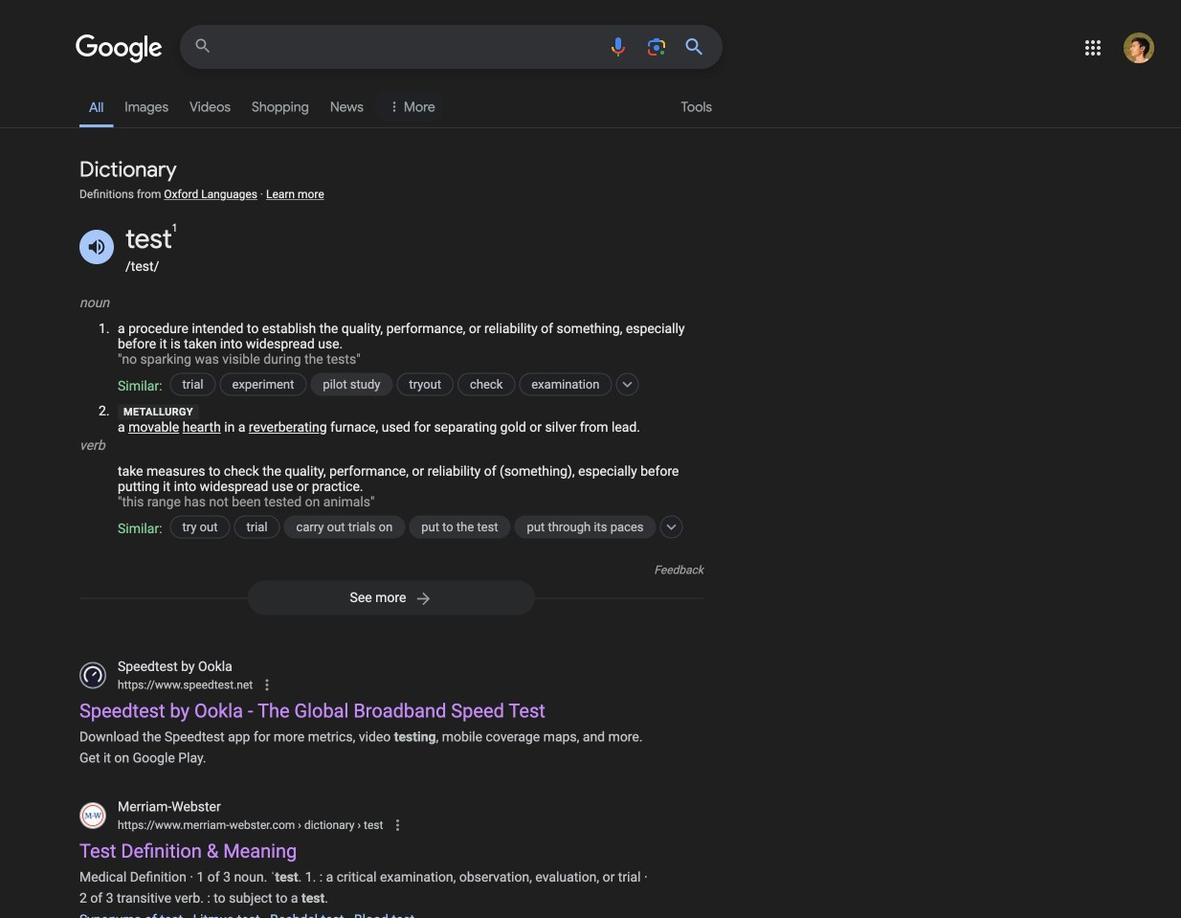 Task type: vqa. For each thing, say whether or not it's contained in the screenshot.
Google image
yes



Task type: locate. For each thing, give the bounding box(es) containing it.
search by image image
[[645, 35, 668, 58]]

0 vertical spatial list
[[79, 84, 443, 127]]

1 vertical spatial list
[[118, 367, 704, 494]]

list item
[[170, 367, 243, 401], [220, 367, 334, 401], [311, 367, 420, 401], [397, 367, 481, 401], [458, 367, 542, 401], [519, 367, 639, 401], [170, 510, 257, 543], [234, 510, 307, 543], [284, 510, 432, 543], [409, 510, 538, 543], [515, 510, 683, 543]]

Search text field
[[226, 26, 596, 68]]

None text field
[[118, 676, 253, 694], [118, 817, 383, 834], [118, 676, 253, 694], [118, 817, 383, 834]]

None search field
[[0, 24, 723, 69]]

None text field
[[295, 819, 383, 832]]

google image
[[76, 34, 164, 63]]

list
[[79, 84, 443, 127], [118, 367, 704, 494], [118, 510, 704, 637]]

heading
[[79, 156, 177, 183]]



Task type: describe. For each thing, give the bounding box(es) containing it.
search by voice image
[[607, 35, 630, 58]]

2 vertical spatial list
[[118, 510, 704, 637]]



